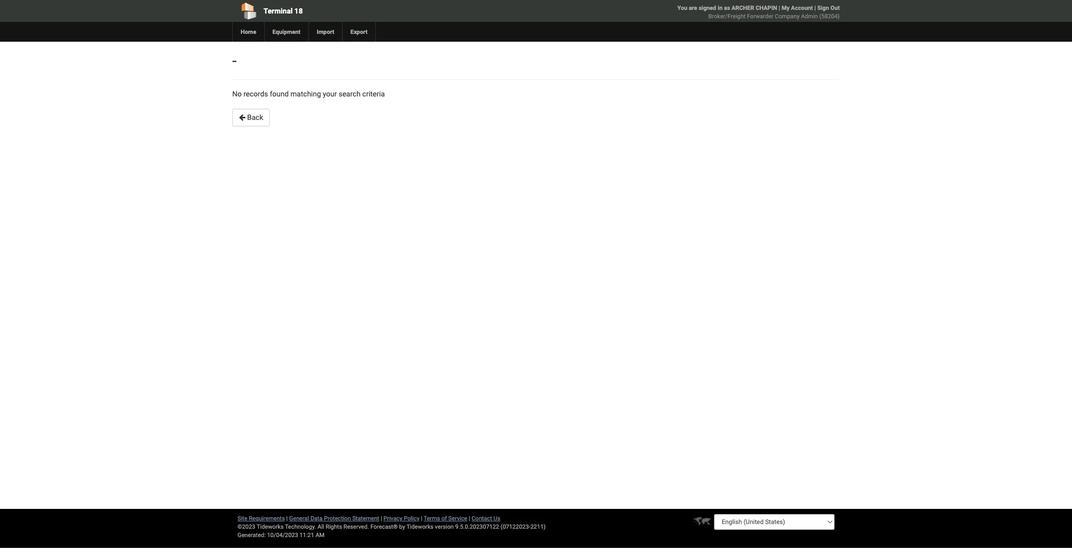 Task type: vqa. For each thing, say whether or not it's contained in the screenshot.
first * from left
no



Task type: describe. For each thing, give the bounding box(es) containing it.
privacy policy link
[[384, 515, 419, 522]]

(07122023-
[[501, 523, 530, 530]]

as
[[724, 4, 730, 11]]

no
[[232, 90, 242, 98]]

requirements
[[249, 515, 285, 522]]

forecast®
[[370, 523, 398, 530]]

back button
[[232, 109, 270, 126]]

2211)
[[530, 523, 546, 530]]

site requirements | general data protection statement | privacy policy | terms of service | contact us ©2023 tideworks technology. all rights reserved. forecast® by tideworks version 9.5.0.202307122 (07122023-2211) generated: 10/04/2023 11:21 am
[[238, 515, 546, 538]]

records
[[243, 90, 268, 98]]

arrow left image
[[239, 114, 245, 121]]

site requirements link
[[238, 515, 285, 522]]

matching
[[290, 90, 321, 98]]

import link
[[308, 22, 342, 42]]

protection
[[324, 515, 351, 522]]

11:21
[[300, 532, 314, 538]]

terminal
[[264, 7, 293, 15]]

signed
[[699, 4, 716, 11]]

rights
[[326, 523, 342, 530]]

terms of service link
[[424, 515, 467, 522]]

sign
[[817, 4, 829, 11]]

| left general
[[286, 515, 288, 522]]

terminal 18 link
[[232, 0, 476, 22]]

broker/freight
[[708, 13, 746, 20]]

your
[[323, 90, 337, 98]]

-
[[232, 51, 237, 70]]

archer
[[732, 4, 754, 11]]

general data protection statement link
[[289, 515, 379, 522]]

site
[[238, 515, 247, 522]]

10/04/2023
[[267, 532, 298, 538]]

general
[[289, 515, 309, 522]]

you are signed in as archer chapin | my account | sign out broker/freight forwarder company admin (58204)
[[677, 4, 840, 20]]

chapin
[[756, 4, 777, 11]]

sign out link
[[817, 4, 840, 11]]

company
[[775, 13, 800, 20]]

tideworks
[[407, 523, 433, 530]]

am
[[316, 532, 324, 538]]

policy
[[404, 515, 419, 522]]

account
[[791, 4, 813, 11]]

export
[[350, 28, 368, 35]]

you
[[677, 4, 687, 11]]

home
[[241, 28, 256, 35]]

my account link
[[782, 4, 813, 11]]

| left sign
[[814, 4, 816, 11]]

home link
[[232, 22, 264, 42]]

in
[[718, 4, 723, 11]]

9.5.0.202307122
[[455, 523, 499, 530]]

export link
[[342, 22, 375, 42]]

| up 9.5.0.202307122
[[469, 515, 470, 522]]

my
[[782, 4, 790, 11]]

admin
[[801, 13, 818, 20]]

equipment
[[272, 28, 301, 35]]

generated:
[[238, 532, 266, 538]]

reserved.
[[343, 523, 369, 530]]



Task type: locate. For each thing, give the bounding box(es) containing it.
import
[[317, 28, 334, 35]]

version
[[435, 523, 454, 530]]

criteria
[[362, 90, 385, 98]]

- no records found matching your search criteria
[[232, 51, 385, 98]]

technology.
[[285, 523, 316, 530]]

|
[[779, 4, 780, 11], [814, 4, 816, 11], [286, 515, 288, 522], [381, 515, 382, 522], [421, 515, 422, 522], [469, 515, 470, 522]]

©2023 tideworks
[[238, 523, 284, 530]]

us
[[493, 515, 500, 522]]

service
[[448, 515, 467, 522]]

(58204)
[[819, 13, 840, 20]]

contact
[[472, 515, 492, 522]]

back
[[245, 113, 263, 122]]

by
[[399, 523, 405, 530]]

privacy
[[384, 515, 402, 522]]

data
[[310, 515, 323, 522]]

terms
[[424, 515, 440, 522]]

of
[[442, 515, 447, 522]]

search
[[339, 90, 361, 98]]

| up forecast®
[[381, 515, 382, 522]]

out
[[830, 4, 840, 11]]

are
[[689, 4, 697, 11]]

found
[[270, 90, 289, 98]]

terminal 18
[[264, 7, 303, 15]]

statement
[[352, 515, 379, 522]]

| left my
[[779, 4, 780, 11]]

forwarder
[[747, 13, 773, 20]]

all
[[318, 523, 324, 530]]

| up "tideworks"
[[421, 515, 422, 522]]

18
[[294, 7, 303, 15]]

contact us link
[[472, 515, 500, 522]]

equipment link
[[264, 22, 308, 42]]



